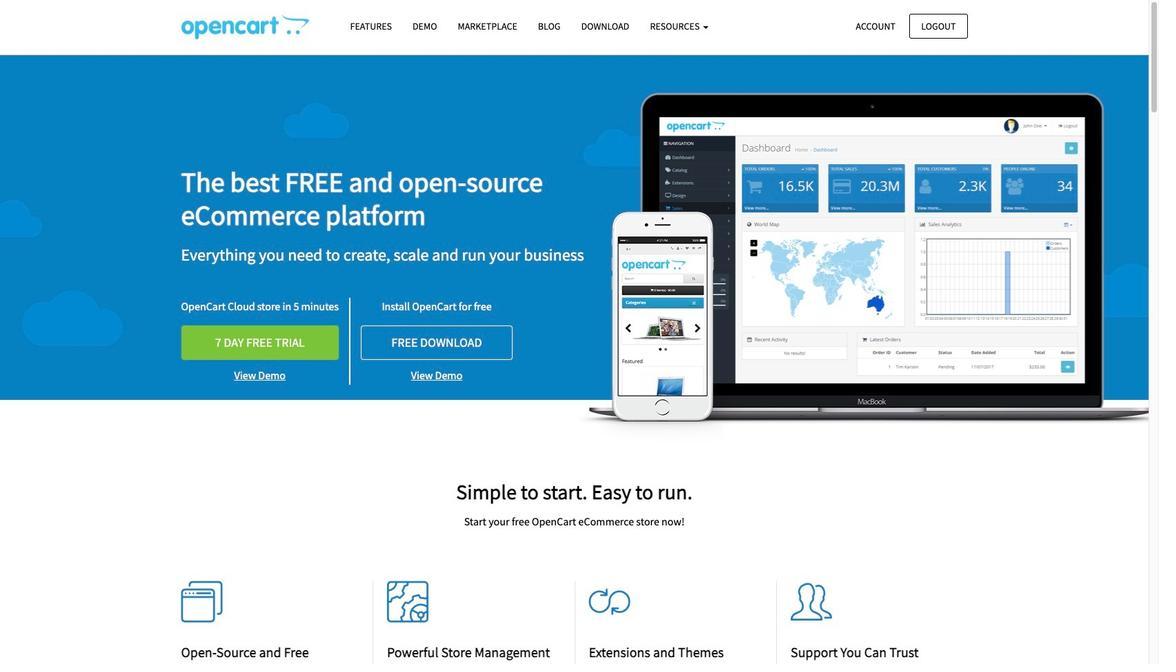 Task type: vqa. For each thing, say whether or not it's contained in the screenshot.
Opencart - Features image
no



Task type: describe. For each thing, give the bounding box(es) containing it.
opencart - open source shopping cart solution image
[[181, 14, 309, 39]]



